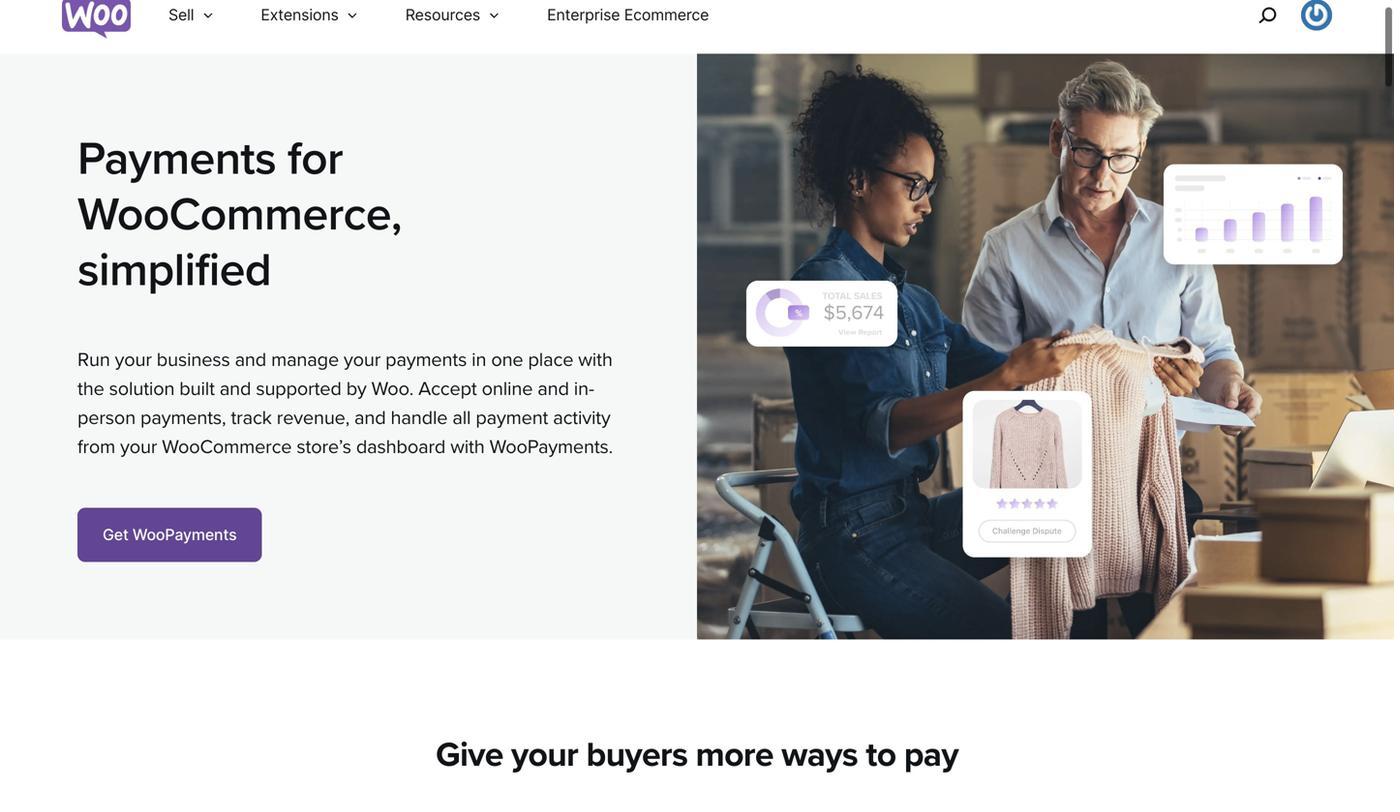 Task type: locate. For each thing, give the bounding box(es) containing it.
1 vertical spatial with
[[451, 435, 485, 458]]

run your business and manage your payments in one place with the solution built and supported by woo. accept online and in- person payments, track revenue, and handle all payment activity from your woocommerce store's dashboard with woopayments.
[[77, 348, 613, 458]]

0 vertical spatial with
[[578, 348, 613, 371]]

solution
[[109, 377, 175, 400]]

one
[[491, 348, 524, 371]]

1 horizontal spatial with
[[578, 348, 613, 371]]

simplified
[[77, 243, 271, 298]]

payments,
[[140, 406, 226, 429]]

the
[[77, 377, 104, 400]]

enterprise
[[547, 5, 620, 24]]

resources
[[406, 5, 480, 24]]

give your buyers more ways to pay
[[436, 734, 959, 776]]

built
[[179, 377, 215, 400]]

get woopayments
[[103, 525, 237, 544]]

payments for woocommerce, simplified
[[77, 131, 402, 298]]

with down all
[[451, 435, 485, 458]]

handle
[[391, 406, 448, 429]]

woo.
[[372, 377, 414, 400]]

and down by
[[355, 406, 386, 429]]

resources button
[[382, 0, 524, 54]]

sell button
[[145, 0, 238, 54]]

and up track
[[220, 377, 251, 400]]

with up in-
[[578, 348, 613, 371]]

run
[[77, 348, 110, 371]]

payments
[[77, 131, 276, 187]]

enterprise ecommerce
[[547, 5, 709, 24]]

pay
[[904, 734, 959, 776]]

in-
[[574, 377, 594, 400]]

your
[[115, 348, 152, 371], [344, 348, 381, 371], [120, 435, 157, 458], [511, 734, 578, 776]]

online
[[482, 377, 533, 400]]

buyers
[[586, 734, 688, 776]]

more
[[696, 734, 774, 776]]

in
[[472, 348, 487, 371]]

give
[[436, 734, 503, 776]]

your right from
[[120, 435, 157, 458]]

woocommerce
[[162, 435, 292, 458]]

woopayments
[[133, 525, 237, 544]]

your right give
[[511, 734, 578, 776]]

manage
[[271, 348, 339, 371]]

and
[[235, 348, 266, 371], [220, 377, 251, 400], [538, 377, 569, 400], [355, 406, 386, 429]]

person
[[77, 406, 136, 429]]

with
[[578, 348, 613, 371], [451, 435, 485, 458]]

enterprise ecommerce link
[[524, 0, 733, 54]]

revenue,
[[277, 406, 350, 429]]



Task type: describe. For each thing, give the bounding box(es) containing it.
woopayments.
[[490, 435, 613, 458]]

to
[[866, 734, 896, 776]]

store's
[[297, 435, 351, 458]]

service navigation menu element
[[1217, 0, 1333, 46]]

and left manage
[[235, 348, 266, 371]]

for
[[288, 131, 343, 187]]

supported
[[256, 377, 342, 400]]

from
[[77, 435, 115, 458]]

extensions button
[[238, 0, 382, 54]]

your up 'solution'
[[115, 348, 152, 371]]

0 horizontal spatial with
[[451, 435, 485, 458]]

payments
[[386, 348, 467, 371]]

get woopayments link
[[77, 508, 262, 562]]

accept
[[419, 377, 477, 400]]

by
[[346, 377, 367, 400]]

open account menu image
[[1302, 0, 1333, 31]]

ways
[[782, 734, 858, 776]]

all
[[453, 406, 471, 429]]

business
[[157, 348, 230, 371]]

place
[[528, 348, 574, 371]]

your up by
[[344, 348, 381, 371]]

activity
[[553, 406, 611, 429]]

ecommerce
[[624, 5, 709, 24]]

track
[[231, 406, 272, 429]]

extensions
[[261, 5, 339, 24]]

search image
[[1252, 0, 1283, 31]]

sell
[[169, 5, 194, 24]]

get
[[103, 525, 129, 544]]

payment
[[476, 406, 548, 429]]

woocommerce,
[[77, 187, 402, 243]]

and down "place"
[[538, 377, 569, 400]]

dashboard
[[356, 435, 446, 458]]



Task type: vqa. For each thing, say whether or not it's contained in the screenshot.
USD in the right top of the page
no



